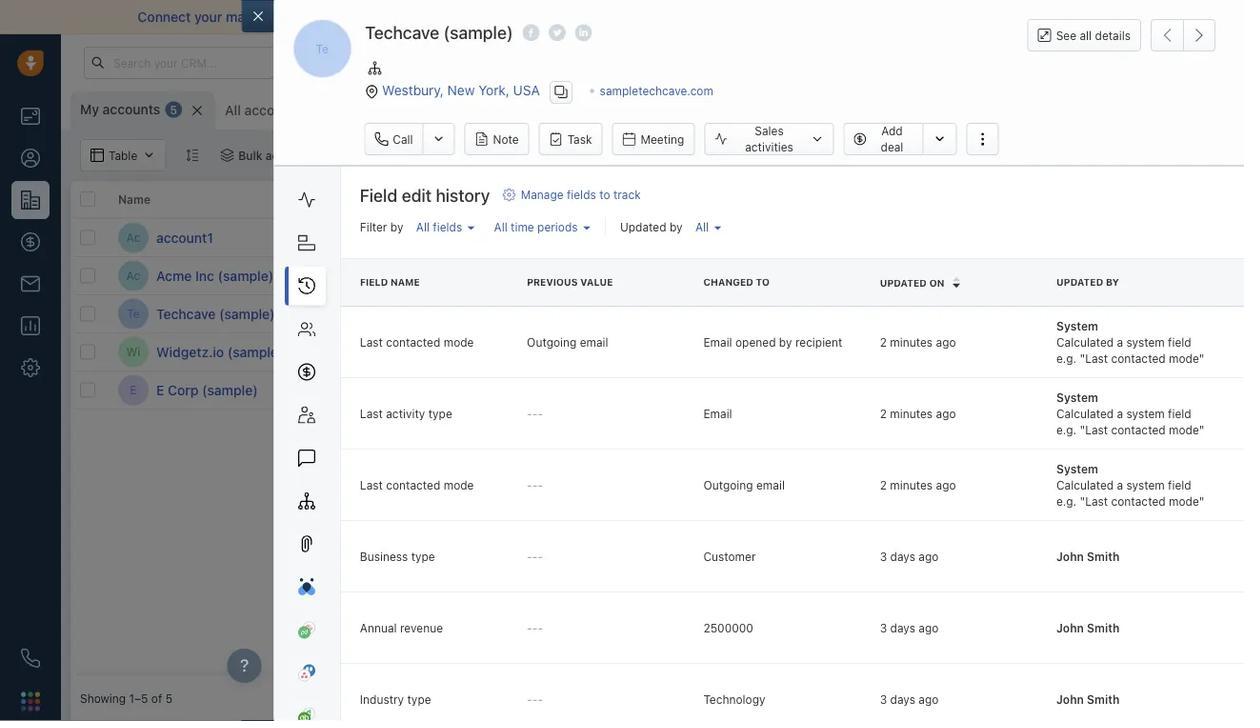 Task type: vqa. For each thing, say whether or not it's contained in the screenshot.
Import All Your Sales Data link
no



Task type: describe. For each thing, give the bounding box(es) containing it.
s image
[[367, 299, 397, 329]]

mailbox
[[226, 9, 275, 25]]

1 horizontal spatial outgoing
[[703, 478, 753, 491]]

bulk actions
[[238, 149, 306, 162]]

previous value
[[526, 277, 613, 287]]

--- for last activity type
[[526, 406, 543, 420]]

+ click to add for sampleacme.com
[[1080, 269, 1155, 282]]

filter by
[[359, 220, 403, 233]]

bulk actions button
[[208, 139, 318, 171]]

$ for $ 0
[[652, 228, 661, 246]]

3 for technology
[[880, 692, 887, 705]]

j image
[[367, 337, 397, 367]]

Search your CRM... text field
[[84, 47, 274, 79]]

related
[[366, 192, 408, 206]]

techcave inside press space to select this row. row
[[156, 306, 216, 322]]

your
[[194, 9, 222, 25]]

time
[[510, 220, 534, 233]]

add for sampletechcave.com
[[1135, 307, 1155, 321]]

te inside press space to select this row. row
[[127, 307, 140, 321]]

te button
[[293, 19, 352, 78]]

updated on
[[880, 277, 944, 288]]

2 last from the top
[[359, 406, 382, 420]]

0 horizontal spatial updated
[[620, 220, 666, 233]]

3 more... button
[[469, 97, 556, 124]]

so you don't have to start from scratch.
[[892, 9, 1140, 25]]

2 system from the top
[[1056, 390, 1098, 403]]

field edit history
[[359, 185, 490, 205]]

2 inside press space to select this row. row
[[1060, 345, 1067, 359]]

mode for ---
[[443, 478, 473, 491]]

due
[[1024, 345, 1044, 359]]

widgetz.io (sample) link
[[156, 343, 283, 362]]

industry
[[359, 692, 404, 705]]

1 horizontal spatial outgoing email
[[703, 478, 785, 491]]

1 filter applied button
[[318, 139, 442, 171]]

2 minutes ago for opened
[[880, 335, 956, 348]]

$ 0
[[652, 228, 675, 246]]

2 horizontal spatial updated
[[1056, 277, 1103, 287]]

press space to select this row. row containing sampleacme.com
[[356, 257, 1244, 295]]

manage
[[520, 188, 563, 201]]

2 system from the top
[[1126, 406, 1164, 420]]

ago for email
[[936, 406, 956, 420]]

(sample) up widgetz.io (sample)
[[219, 306, 275, 322]]

account1 link
[[156, 228, 213, 247]]

conversations.
[[634, 9, 726, 25]]

press space to select this row. row containing $ 3,200
[[356, 295, 1244, 333]]

calculated for email
[[1056, 478, 1113, 491]]

$ for $ 3,200
[[652, 304, 661, 323]]

click for sampletechcave.com
[[1091, 307, 1117, 321]]

widgetz.io
[[156, 344, 224, 360]]

ago for customer
[[918, 549, 938, 563]]

e for e
[[130, 383, 137, 397]]

in
[[1047, 345, 1056, 359]]

linkedin circled image
[[575, 22, 592, 42]]

fields for all
[[432, 220, 462, 233]]

3,200
[[665, 304, 707, 323]]

dialog containing techcave (sample)
[[241, 0, 1244, 721]]

2 "last from the top
[[1079, 423, 1108, 436]]

see all details
[[1056, 29, 1131, 42]]

1 vertical spatial email
[[579, 335, 608, 348]]

twitter circled image
[[549, 22, 566, 42]]

john for technology
[[1056, 692, 1084, 705]]

add inside add deal
[[881, 124, 903, 137]]

0 vertical spatial updated by
[[620, 220, 682, 233]]

deliverability
[[348, 9, 429, 25]]

scratch.
[[1089, 9, 1140, 25]]

field for email
[[1168, 478, 1191, 491]]

press space to select this row. row containing account1
[[71, 219, 356, 257]]

annual revenue
[[359, 621, 443, 634]]

$ 5,600
[[652, 343, 707, 361]]

press space to select this row. row containing $ 5,600
[[356, 333, 1244, 372]]

related contacts
[[366, 192, 461, 206]]

john smith for 2500000
[[1056, 621, 1119, 634]]

"last for email
[[1079, 494, 1108, 507]]

--
[[366, 231, 377, 244]]

inc
[[195, 268, 214, 283]]

te inside button
[[316, 42, 329, 55]]

click for sampleacme.com
[[1091, 269, 1117, 282]]

connect your mailbox to improve deliverability and enable 2-way sync of email conversations.
[[138, 9, 726, 25]]

have
[[973, 9, 1003, 25]]

task
[[568, 132, 592, 146]]

techcave (sample) link
[[156, 304, 275, 323]]

mode for outgoing email
[[443, 335, 473, 348]]

corp
[[168, 382, 199, 398]]

all link
[[690, 215, 726, 238]]

all fields
[[416, 220, 462, 233]]

container_wx8msf4aqz5i3rn1 image inside bulk actions button
[[220, 149, 234, 162]]

row group containing account1
[[71, 219, 356, 410]]

john for 2500000
[[1056, 621, 1084, 634]]

way
[[519, 9, 544, 25]]

business
[[359, 549, 408, 563]]

2 field from the top
[[1168, 406, 1191, 420]]

system calculated a system field e.g. "last contacted mode" for opened
[[1056, 318, 1204, 364]]

+ click to add for sampletechcave.com
[[1080, 307, 1155, 321]]

1–5
[[129, 692, 148, 705]]

2 horizontal spatial accounts
[[399, 102, 457, 118]]

row group containing $ 0
[[356, 219, 1244, 410]]

my for my accounts 5
[[80, 101, 99, 117]]

days for 2500000
[[890, 621, 915, 634]]

contacted for email
[[1111, 423, 1165, 436]]

last for email
[[359, 335, 382, 348]]

type for industry type
[[407, 692, 431, 705]]

5 inside my accounts 5
[[170, 103, 177, 116]]

westbury, new york, usa link
[[382, 82, 540, 98]]

contacted for outgoing email
[[1111, 494, 1165, 507]]

⌘ o
[[565, 104, 588, 117]]

techcave (sample) inside 'dialog'
[[365, 22, 513, 42]]

0 horizontal spatial of
[[151, 692, 162, 705]]

2500000
[[703, 621, 753, 634]]

add for sampleacme.com
[[948, 269, 969, 282]]

due in 2 days
[[1024, 345, 1095, 359]]

e corp (sample) link
[[156, 381, 258, 400]]

value
[[580, 277, 613, 287]]

system for opened
[[1126, 335, 1164, 348]]

2 a from the top
[[1117, 406, 1123, 420]]

acme inc (sample)
[[156, 268, 274, 283]]

changed
[[703, 277, 753, 287]]

changed to
[[703, 277, 769, 287]]

smith for customer
[[1087, 549, 1119, 563]]

(sample) right inc
[[218, 268, 274, 283]]

system for email
[[1056, 461, 1098, 475]]

name
[[390, 277, 419, 287]]

filter
[[359, 220, 387, 233]]

task for sampletechcave.com
[[973, 307, 995, 321]]

all fields link
[[411, 215, 479, 238]]

0 horizontal spatial outgoing email
[[526, 335, 608, 348]]

deal
[[881, 140, 904, 154]]

previous
[[526, 277, 577, 287]]

wi
[[126, 345, 140, 359]]

1 vertical spatial container_wx8msf4aqz5i3rn1 image
[[937, 345, 951, 359]]

3 inside button
[[496, 104, 503, 117]]

my for my territory accounts
[[321, 102, 340, 118]]

all
[[1080, 29, 1092, 42]]

connect
[[138, 9, 191, 25]]

grid containing $ 0
[[71, 181, 1244, 675]]

ago for email opened by recipient
[[936, 335, 956, 348]]

3 days ago for technology
[[880, 692, 938, 705]]

all time periods button
[[489, 215, 595, 239]]

enable
[[459, 9, 502, 25]]

0 vertical spatial email
[[597, 9, 631, 25]]

acme
[[156, 268, 192, 283]]

and
[[432, 9, 456, 25]]

add for widgetz.io
[[1135, 345, 1155, 359]]

container_wx8msf4aqz5i3rn1 image for 1 filter applied
[[331, 149, 344, 162]]

see
[[1056, 29, 1077, 42]]

widgetz.io link
[[509, 345, 564, 359]]

ac for acme inc (sample)
[[126, 269, 140, 282]]

accounts for all
[[244, 102, 302, 118]]

task button
[[539, 123, 603, 155]]

press space to select this row. row containing + click to add
[[356, 372, 1244, 410]]

revenue
[[400, 621, 443, 634]]

recipient
[[795, 335, 842, 348]]

--- for industry type
[[526, 692, 543, 705]]

press space to select this row. row containing e corp (sample)
[[71, 372, 356, 410]]

ago for outgoing email
[[936, 478, 956, 491]]

my accounts link
[[80, 100, 160, 119]]

e.g. for opened
[[1056, 351, 1076, 364]]

don't
[[937, 9, 970, 25]]

smith for technology
[[1087, 692, 1119, 705]]

2 for email opened by recipient
[[880, 335, 886, 348]]

days for customer
[[890, 549, 915, 563]]

mode" for email
[[1169, 494, 1204, 507]]

2 vertical spatial email
[[756, 478, 785, 491]]

filter
[[360, 149, 386, 162]]

you
[[910, 9, 933, 25]]

1 horizontal spatial updated by
[[1056, 277, 1119, 287]]

l image
[[367, 261, 397, 291]]

1926
[[1223, 305, 1244, 319]]

history
[[435, 185, 490, 205]]

john for customer
[[1056, 549, 1084, 563]]

add for sampleacme.com
[[1135, 269, 1155, 282]]

phone element
[[11, 639, 50, 677]]

my territory accounts
[[321, 102, 457, 118]]

e.g. for email
[[1056, 494, 1076, 507]]



Task type: locate. For each thing, give the bounding box(es) containing it.
email down the 5,600
[[703, 406, 732, 420]]

1 --- from the top
[[526, 406, 543, 420]]

1 vertical spatial minutes
[[890, 406, 932, 420]]

phone image
[[21, 649, 40, 668]]

2-
[[505, 9, 519, 25]]

1 minutes from the top
[[890, 335, 932, 348]]

a for email
[[1117, 478, 1123, 491]]

3 "last from the top
[[1079, 494, 1108, 507]]

1 row group from the left
[[71, 219, 356, 410]]

1 field from the top
[[1168, 335, 1191, 348]]

3
[[496, 104, 503, 117], [880, 549, 887, 563], [880, 621, 887, 634], [880, 692, 887, 705]]

showing 1–5 of 5
[[80, 692, 173, 705]]

3 for 2500000
[[880, 621, 887, 634]]

updated by
[[620, 220, 682, 233], [1056, 277, 1119, 287]]

1 $ from the top
[[652, 228, 661, 246]]

+ add task for sampleacme.com
[[937, 269, 995, 282]]

fields
[[566, 188, 596, 201], [432, 220, 462, 233]]

widgetz.io
[[509, 345, 564, 359]]

all
[[225, 102, 241, 118], [695, 220, 708, 233], [416, 220, 429, 233], [494, 220, 507, 233]]

0 vertical spatial 5
[[170, 103, 177, 116]]

1 system from the top
[[1126, 335, 1164, 348]]

bulk
[[238, 149, 262, 162]]

dialog
[[241, 0, 1244, 721]]

2 $ from the top
[[652, 304, 661, 323]]

actions
[[266, 149, 306, 162]]

outgoing down 'previous'
[[526, 335, 576, 348]]

facebook circled image
[[523, 22, 540, 42]]

5 down search your crm... text field on the left of the page
[[170, 103, 177, 116]]

fields for manage
[[566, 188, 596, 201]]

2 field from the top
[[359, 277, 387, 287]]

0 horizontal spatial container_wx8msf4aqz5i3rn1 image
[[799, 307, 813, 321]]

add deal
[[881, 124, 904, 154]]

a for opened
[[1117, 335, 1123, 348]]

0 vertical spatial task
[[973, 269, 995, 282]]

website
[[509, 192, 554, 206]]

1 task from the top
[[973, 269, 995, 282]]

field
[[1168, 335, 1191, 348], [1168, 406, 1191, 420], [1168, 478, 1191, 491]]

so
[[892, 9, 907, 25]]

all for all accounts
[[225, 102, 241, 118]]

1 vertical spatial sampletechcave.com link
[[509, 307, 622, 321]]

1 vertical spatial + add task
[[937, 307, 995, 321]]

2 vertical spatial add
[[948, 307, 969, 321]]

5 --- from the top
[[526, 692, 543, 705]]

add deal button
[[844, 123, 923, 155]]

0 vertical spatial email
[[703, 335, 732, 348]]

my territory accounts button up call "link"
[[321, 102, 457, 118]]

1 2 minutes ago from the top
[[880, 335, 956, 348]]

container_wx8msf4aqz5i3rn1 image right opened
[[799, 345, 813, 359]]

sampletechcave.com inside 'dialog'
[[600, 84, 713, 98]]

te up wi
[[127, 307, 140, 321]]

updated by down track
[[620, 220, 682, 233]]

1 vertical spatial updated by
[[1056, 277, 1119, 287]]

2 vertical spatial a
[[1117, 478, 1123, 491]]

type right "activity"
[[428, 406, 452, 420]]

last down s image
[[359, 335, 382, 348]]

2 for email
[[880, 406, 886, 420]]

1 vertical spatial sampletechcave.com
[[509, 307, 622, 321]]

1 vertical spatial calculated
[[1056, 406, 1113, 420]]

3 more...
[[496, 104, 545, 117]]

1 + add task from the top
[[937, 269, 995, 282]]

type right industry
[[407, 692, 431, 705]]

1 vertical spatial "last
[[1079, 423, 1108, 436]]

0 horizontal spatial accounts
[[103, 101, 160, 117]]

1 ac from the top
[[126, 231, 140, 244]]

what's new image
[[1106, 57, 1119, 71]]

cell
[[785, 219, 928, 256], [928, 219, 1071, 256], [1071, 219, 1214, 256], [1214, 219, 1244, 256], [1214, 333, 1244, 371]]

new
[[447, 82, 475, 98]]

2 minutes ago for email
[[880, 478, 956, 491]]

updated by up due in 2 days at the top of the page
[[1056, 277, 1119, 287]]

0 vertical spatial outgoing email
[[526, 335, 608, 348]]

techcave inside 'dialog'
[[365, 22, 439, 42]]

sampletechcave.com link down previous value
[[509, 307, 622, 321]]

0 vertical spatial system
[[1056, 318, 1098, 332]]

container_wx8msf4aqz5i3rn1 image
[[220, 149, 234, 162], [331, 149, 344, 162], [799, 345, 813, 359]]

container_wx8msf4aqz5i3rn1 image for john smith
[[799, 345, 813, 359]]

email opened by recipient
[[703, 335, 842, 348]]

field for opened
[[1168, 335, 1191, 348]]

2 task from the top
[[973, 307, 995, 321]]

1 mode from the top
[[443, 335, 473, 348]]

$ for $ 5,600
[[652, 343, 661, 361]]

last contacted mode for ---
[[359, 478, 473, 491]]

sampletechcave.com for topmost sampletechcave.com link
[[600, 84, 713, 98]]

$ left the 5,600
[[652, 343, 661, 361]]

accounts down westbury,
[[399, 102, 457, 118]]

field for field edit history
[[359, 185, 397, 205]]

field up filter by
[[359, 185, 397, 205]]

---
[[526, 406, 543, 420], [526, 478, 543, 491], [526, 549, 543, 563], [526, 621, 543, 634], [526, 692, 543, 705]]

0 vertical spatial add
[[881, 124, 903, 137]]

1 horizontal spatial techcave (sample)
[[365, 22, 513, 42]]

connect your mailbox link
[[138, 9, 278, 25]]

mode down last activity type
[[443, 478, 473, 491]]

-
[[366, 231, 371, 244], [371, 231, 377, 244], [526, 406, 532, 420], [532, 406, 537, 420], [537, 406, 543, 420], [526, 478, 532, 491], [532, 478, 537, 491], [537, 478, 543, 491], [526, 549, 532, 563], [532, 549, 537, 563], [537, 549, 543, 563], [526, 621, 532, 634], [532, 621, 537, 634], [537, 621, 543, 634], [526, 692, 532, 705], [532, 692, 537, 705], [537, 692, 543, 705]]

details
[[1095, 29, 1131, 42]]

start
[[1022, 9, 1052, 25]]

last
[[359, 335, 382, 348], [359, 406, 382, 420], [359, 478, 382, 491]]

3 system from the top
[[1126, 478, 1164, 491]]

sampletechcave.com link up meeting button
[[600, 84, 713, 98]]

1 vertical spatial techcave (sample)
[[156, 306, 275, 322]]

sampletechcave.com down previous value
[[509, 307, 622, 321]]

container_wx8msf4aqz5i3rn1 image left "1"
[[331, 149, 344, 162]]

0 horizontal spatial te
[[127, 307, 140, 321]]

container_wx8msf4aqz5i3rn1 image
[[799, 307, 813, 321], [937, 345, 951, 359]]

activity
[[386, 406, 425, 420]]

1 horizontal spatial of
[[581, 9, 593, 25]]

2 vertical spatial system calculated a system field e.g. "last contacted mode"
[[1056, 461, 1204, 507]]

"last
[[1079, 351, 1108, 364], [1079, 423, 1108, 436], [1079, 494, 1108, 507]]

2 vertical spatial minutes
[[890, 478, 932, 491]]

press space to select this row. row
[[71, 219, 356, 257], [356, 219, 1244, 257], [71, 257, 356, 295], [356, 257, 1244, 295], [71, 295, 356, 333], [356, 295, 1244, 333], [71, 333, 356, 372], [356, 333, 1244, 372], [71, 372, 356, 410], [356, 372, 1244, 410]]

all time periods
[[494, 220, 577, 233]]

2 minutes from the top
[[890, 406, 932, 420]]

j image
[[367, 375, 397, 405]]

2 email from the top
[[703, 406, 732, 420]]

calculated for opened
[[1056, 335, 1113, 348]]

applied
[[389, 149, 430, 162]]

0 vertical spatial last
[[359, 335, 382, 348]]

1 horizontal spatial updated
[[880, 277, 926, 288]]

0 horizontal spatial e
[[130, 383, 137, 397]]

e down wi
[[130, 383, 137, 397]]

+ click to add
[[509, 231, 583, 244], [1080, 269, 1155, 282], [1080, 307, 1155, 321], [1080, 345, 1155, 359], [1080, 383, 1155, 397]]

system for opened
[[1056, 318, 1098, 332]]

last for outgoing
[[359, 478, 382, 491]]

accounts down search your crm... text field on the left of the page
[[103, 101, 160, 117]]

container_wx8msf4aqz5i3rn1 image up recipient
[[799, 307, 813, 321]]

call button
[[364, 123, 423, 155]]

of right 1–5
[[151, 692, 162, 705]]

0 vertical spatial system
[[1126, 335, 1164, 348]]

1 vertical spatial techcave
[[156, 306, 216, 322]]

ac for account1
[[126, 231, 140, 244]]

minutes for email
[[890, 478, 932, 491]]

ac down name
[[126, 231, 140, 244]]

improve
[[294, 9, 345, 25]]

1 "last from the top
[[1079, 351, 1108, 364]]

system calculated a system field e.g. "last contacted mode"
[[1056, 318, 1204, 364], [1056, 390, 1204, 436], [1056, 461, 1204, 507]]

1 vertical spatial system calculated a system field e.g. "last contacted mode"
[[1056, 390, 1204, 436]]

smith
[[847, 307, 878, 321], [847, 345, 878, 359], [1087, 549, 1119, 563], [1087, 621, 1119, 634], [1087, 692, 1119, 705]]

1 vertical spatial system
[[1056, 390, 1098, 403]]

te down 'improve'
[[316, 42, 329, 55]]

territory
[[344, 102, 396, 118]]

--- for annual revenue
[[526, 621, 543, 634]]

manage fields to track link
[[502, 186, 640, 203]]

1 vertical spatial type
[[411, 549, 435, 563]]

⌘
[[565, 104, 576, 117]]

1 vertical spatial email
[[703, 406, 732, 420]]

0 vertical spatial type
[[428, 406, 452, 420]]

0 vertical spatial of
[[581, 9, 593, 25]]

acme inc (sample) link
[[156, 266, 274, 285]]

1 horizontal spatial container_wx8msf4aqz5i3rn1 image
[[937, 345, 951, 359]]

last contacted mode down s image
[[359, 335, 473, 348]]

ago for technology
[[918, 692, 938, 705]]

close image
[[1216, 12, 1225, 22]]

outgoing email down previous value
[[526, 335, 608, 348]]

1 horizontal spatial container_wx8msf4aqz5i3rn1 image
[[331, 149, 344, 162]]

3 days ago for customer
[[880, 549, 938, 563]]

2 --- from the top
[[526, 478, 543, 491]]

container_wx8msf4aqz5i3rn1 image left bulk on the left of the page
[[220, 149, 234, 162]]

all inside button
[[494, 220, 507, 233]]

1 horizontal spatial techcave
[[365, 22, 439, 42]]

3 for customer
[[880, 549, 887, 563]]

2 mode from the top
[[443, 478, 473, 491]]

ago for 2500000
[[918, 621, 938, 634]]

2 horizontal spatial container_wx8msf4aqz5i3rn1 image
[[799, 345, 813, 359]]

fields right the manage
[[566, 188, 596, 201]]

3 field from the top
[[1168, 478, 1191, 491]]

field left "name"
[[359, 277, 387, 287]]

1 system from the top
[[1056, 318, 1098, 332]]

press space to select this row. row containing techcave (sample)
[[71, 295, 356, 333]]

accounts
[[103, 101, 160, 117], [244, 102, 302, 118], [399, 102, 457, 118]]

my territory accounts button up call
[[312, 91, 464, 130]]

techcave (sample) inside press space to select this row. row
[[156, 306, 275, 322]]

edit
[[401, 185, 431, 205]]

add for sampletechcave.com
[[948, 307, 969, 321]]

1 vertical spatial mode"
[[1169, 423, 1204, 436]]

1 vertical spatial system
[[1126, 406, 1164, 420]]

technology
[[703, 692, 765, 705]]

1 field from the top
[[359, 185, 397, 205]]

press space to select this row. row containing $ 0
[[356, 219, 1244, 257]]

last down j image
[[359, 406, 382, 420]]

3 last from the top
[[359, 478, 382, 491]]

2 + add task from the top
[[937, 307, 995, 321]]

(sample) inside 'link'
[[227, 344, 283, 360]]

note
[[493, 132, 519, 146]]

0 vertical spatial $
[[652, 228, 661, 246]]

my
[[80, 101, 99, 117], [321, 102, 340, 118]]

grid
[[71, 181, 1244, 675]]

(sample)
[[444, 22, 513, 42], [218, 268, 274, 283], [219, 306, 275, 322], [227, 344, 283, 360], [202, 382, 258, 398]]

all for all fields
[[416, 220, 429, 233]]

manage fields to track
[[520, 188, 640, 201]]

updated left on
[[880, 277, 926, 288]]

last contacted mode for outgoing email
[[359, 335, 473, 348]]

0 vertical spatial e.g.
[[1056, 351, 1076, 364]]

outgoing up customer on the bottom of page
[[703, 478, 753, 491]]

business type
[[359, 549, 435, 563]]

call
[[393, 132, 413, 146]]

task for sampleacme.com
[[973, 269, 995, 282]]

1 last contacted mode from the top
[[359, 335, 473, 348]]

outgoing email
[[526, 335, 608, 348], [703, 478, 785, 491]]

1 3 days ago from the top
[[880, 549, 938, 563]]

accounts for my
[[103, 101, 160, 117]]

3 $ from the top
[[652, 343, 661, 361]]

2 e.g. from the top
[[1056, 423, 1076, 436]]

field name
[[359, 277, 419, 287]]

all right 0
[[695, 220, 708, 233]]

all left time
[[494, 220, 507, 233]]

1 vertical spatial outgoing
[[703, 478, 753, 491]]

0 vertical spatial 3 days ago
[[880, 549, 938, 563]]

send email image
[[1056, 55, 1069, 71]]

container_wx8msf4aqz5i3rn1 image down on
[[937, 345, 951, 359]]

press space to select this row. row containing acme inc (sample)
[[71, 257, 356, 295]]

days for technology
[[890, 692, 915, 705]]

mode" for opened
[[1169, 351, 1204, 364]]

0 vertical spatial te
[[316, 42, 329, 55]]

1 horizontal spatial accounts
[[244, 102, 302, 118]]

fields down contacts
[[432, 220, 462, 233]]

john smith for technology
[[1056, 692, 1119, 705]]

1 e.g. from the top
[[1056, 351, 1076, 364]]

sampletechcave.com for sampletechcave.com link to the bottom
[[509, 307, 622, 321]]

0 vertical spatial "last
[[1079, 351, 1108, 364]]

meeting button
[[612, 123, 695, 155]]

2 row group from the left
[[356, 219, 1244, 410]]

3 system from the top
[[1056, 461, 1098, 475]]

john smith for customer
[[1056, 549, 1119, 563]]

3 2 minutes ago from the top
[[880, 478, 956, 491]]

3 a from the top
[[1117, 478, 1123, 491]]

+ add task for sampletechcave.com
[[937, 307, 995, 321]]

email
[[597, 9, 631, 25], [579, 335, 608, 348], [756, 478, 785, 491]]

1 vertical spatial e.g.
[[1056, 423, 1076, 436]]

2 vertical spatial last
[[359, 478, 382, 491]]

system for email
[[1126, 478, 1164, 491]]

techcave up widgetz.io
[[156, 306, 216, 322]]

all accounts
[[225, 102, 302, 118]]

--- for business type
[[526, 549, 543, 563]]

techcave (sample)
[[365, 22, 513, 42], [156, 306, 275, 322]]

last up business
[[359, 478, 382, 491]]

updated up due in 2 days at the top of the page
[[1056, 277, 1103, 287]]

of right sync
[[581, 9, 593, 25]]

updated down track
[[620, 220, 666, 233]]

1 vertical spatial mode
[[443, 478, 473, 491]]

1 horizontal spatial te
[[316, 42, 329, 55]]

2 vertical spatial 2 minutes ago
[[880, 478, 956, 491]]

sales
[[755, 124, 784, 137]]

2 last contacted mode from the top
[[359, 478, 473, 491]]

email for email
[[703, 406, 732, 420]]

note button
[[465, 123, 529, 155]]

0 vertical spatial container_wx8msf4aqz5i3rn1 image
[[799, 307, 813, 321]]

1 vertical spatial last
[[359, 406, 382, 420]]

3 --- from the top
[[526, 549, 543, 563]]

sampletechcave.com inside press space to select this row. row
[[509, 307, 622, 321]]

2 vertical spatial field
[[1168, 478, 1191, 491]]

ago
[[936, 335, 956, 348], [936, 406, 956, 420], [936, 478, 956, 491], [918, 549, 938, 563], [918, 621, 938, 634], [918, 692, 938, 705]]

1 vertical spatial field
[[359, 277, 387, 287]]

all down "related contacts"
[[416, 220, 429, 233]]

ac left acme
[[126, 269, 140, 282]]

1 email from the top
[[703, 335, 732, 348]]

sampleacme.com
[[509, 269, 603, 282]]

2 3 days ago from the top
[[880, 621, 938, 634]]

0 vertical spatial techcave
[[365, 22, 439, 42]]

3 mode" from the top
[[1169, 494, 1204, 507]]

0 vertical spatial outgoing
[[526, 335, 576, 348]]

annual
[[359, 621, 396, 634]]

$ 3,200
[[652, 304, 707, 323]]

1 vertical spatial $
[[652, 304, 661, 323]]

0 horizontal spatial fields
[[432, 220, 462, 233]]

2 vertical spatial type
[[407, 692, 431, 705]]

0 horizontal spatial techcave
[[156, 306, 216, 322]]

+ click to add for widgetz.io
[[1080, 345, 1155, 359]]

email
[[703, 335, 732, 348], [703, 406, 732, 420]]

container_wx8msf4aqz5i3rn1 image inside 1 filter applied button
[[331, 149, 344, 162]]

widgetz.io (sample)
[[156, 344, 283, 360]]

"last for opened
[[1079, 351, 1108, 364]]

all up bulk on the left of the page
[[225, 102, 241, 118]]

2 2 minutes ago from the top
[[880, 406, 956, 420]]

0 vertical spatial sampletechcave.com link
[[600, 84, 713, 98]]

field for field name
[[359, 277, 387, 287]]

westbury,
[[382, 82, 444, 98]]

2 vertical spatial system
[[1126, 478, 1164, 491]]

1 last from the top
[[359, 335, 382, 348]]

2 ac from the top
[[126, 269, 140, 282]]

days inside press space to select this row. row
[[1070, 345, 1095, 359]]

1 calculated from the top
[[1056, 335, 1113, 348]]

2 for outgoing email
[[880, 478, 886, 491]]

0 vertical spatial 2 minutes ago
[[880, 335, 956, 348]]

sampletechcave.com
[[600, 84, 713, 98], [509, 307, 622, 321]]

last contacted mode down last activity type
[[359, 478, 473, 491]]

0 vertical spatial ac
[[126, 231, 140, 244]]

contacted for email opened by recipient
[[1111, 351, 1165, 364]]

0 horizontal spatial techcave (sample)
[[156, 306, 275, 322]]

0 horizontal spatial updated by
[[620, 220, 682, 233]]

techcave (sample) up westbury, new york, usa
[[365, 22, 513, 42]]

2
[[880, 335, 886, 348], [1060, 345, 1067, 359], [880, 406, 886, 420], [880, 478, 886, 491]]

3 e.g. from the top
[[1056, 494, 1076, 507]]

all for all time periods
[[494, 220, 507, 233]]

3 calculated from the top
[[1056, 478, 1113, 491]]

freshworks switcher image
[[21, 692, 40, 711]]

5 right 1–5
[[165, 692, 173, 705]]

2 vertical spatial calculated
[[1056, 478, 1113, 491]]

1 vertical spatial a
[[1117, 406, 1123, 420]]

last activity type
[[359, 406, 452, 420]]

type right business
[[411, 549, 435, 563]]

e for e corp (sample)
[[156, 382, 164, 398]]

3 3 days ago from the top
[[880, 692, 938, 705]]

press space to select this row. row containing widgetz.io (sample)
[[71, 333, 356, 372]]

2 system calculated a system field e.g. "last contacted mode" from the top
[[1056, 390, 1204, 436]]

1 system calculated a system field e.g. "last contacted mode" from the top
[[1056, 318, 1204, 364]]

1 vertical spatial ac
[[126, 269, 140, 282]]

outgoing email up customer on the bottom of page
[[703, 478, 785, 491]]

1 vertical spatial last contacted mode
[[359, 478, 473, 491]]

row group
[[71, 219, 356, 410], [356, 219, 1244, 410]]

0 vertical spatial field
[[1168, 335, 1191, 348]]

system calculated a system field e.g. "last contacted mode" for email
[[1056, 461, 1204, 507]]

2 calculated from the top
[[1056, 406, 1113, 420]]

email left opened
[[703, 335, 732, 348]]

(sample) down techcave (sample) link
[[227, 344, 283, 360]]

--- for last contacted mode
[[526, 478, 543, 491]]

sampletechcave.com up meeting button
[[600, 84, 713, 98]]

0 horizontal spatial my
[[80, 101, 99, 117]]

techcave (sample) down the acme inc (sample) link
[[156, 306, 275, 322]]

0 vertical spatial mode
[[443, 335, 473, 348]]

2 vertical spatial e.g.
[[1056, 494, 1076, 507]]

track
[[613, 188, 640, 201]]

accounts up "bulk actions"
[[244, 102, 302, 118]]

2 mode" from the top
[[1169, 423, 1204, 436]]

name row
[[71, 181, 356, 219]]

all accounts button
[[215, 91, 312, 130], [225, 102, 302, 118]]

1 vertical spatial 5
[[165, 692, 173, 705]]

3 minutes from the top
[[890, 478, 932, 491]]

(sample) down "widgetz.io (sample)" 'link'
[[202, 382, 258, 398]]

5,600
[[665, 343, 707, 361]]

4 --- from the top
[[526, 621, 543, 634]]

mode right j icon
[[443, 335, 473, 348]]

$ left 0
[[652, 228, 661, 246]]

1 vertical spatial te
[[127, 307, 140, 321]]

click for widgetz.io
[[1091, 345, 1117, 359]]

1 mode" from the top
[[1169, 351, 1204, 364]]

$
[[652, 228, 661, 246], [652, 304, 661, 323], [652, 343, 661, 361]]

opened
[[735, 335, 776, 348]]

1 horizontal spatial e
[[156, 382, 164, 398]]

all for all
[[695, 220, 708, 233]]

activities
[[745, 140, 793, 154]]

usa
[[513, 82, 540, 98]]

mode"
[[1169, 351, 1204, 364], [1169, 423, 1204, 436], [1169, 494, 1204, 507]]

type for business type
[[411, 549, 435, 563]]

account1
[[156, 230, 213, 245]]

1 vertical spatial fields
[[432, 220, 462, 233]]

0 vertical spatial system calculated a system field e.g. "last contacted mode"
[[1056, 318, 1204, 364]]

0 horizontal spatial outgoing
[[526, 335, 576, 348]]

techcave up westbury,
[[365, 22, 439, 42]]

name
[[118, 192, 151, 206]]

smith for 2500000
[[1087, 621, 1119, 634]]

0 vertical spatial calculated
[[1056, 335, 1113, 348]]

1 a from the top
[[1117, 335, 1123, 348]]

3 system calculated a system field e.g. "last contacted mode" from the top
[[1056, 461, 1204, 507]]

minutes for opened
[[890, 335, 932, 348]]

1
[[352, 149, 357, 162]]

email for email opened by recipient
[[703, 335, 732, 348]]

0 vertical spatial mode"
[[1169, 351, 1204, 364]]

from
[[1056, 9, 1085, 25]]

$ left 3,200
[[652, 304, 661, 323]]

0 vertical spatial sampletechcave.com
[[600, 84, 713, 98]]

0 vertical spatial a
[[1117, 335, 1123, 348]]

1 vertical spatial field
[[1168, 406, 1191, 420]]

0 horizontal spatial container_wx8msf4aqz5i3rn1 image
[[220, 149, 234, 162]]

(sample) left facebook circled icon
[[444, 22, 513, 42]]

2 vertical spatial mode"
[[1169, 494, 1204, 507]]

1 vertical spatial outgoing email
[[703, 478, 785, 491]]

e left corp
[[156, 382, 164, 398]]

3 days ago for 2500000
[[880, 621, 938, 634]]



